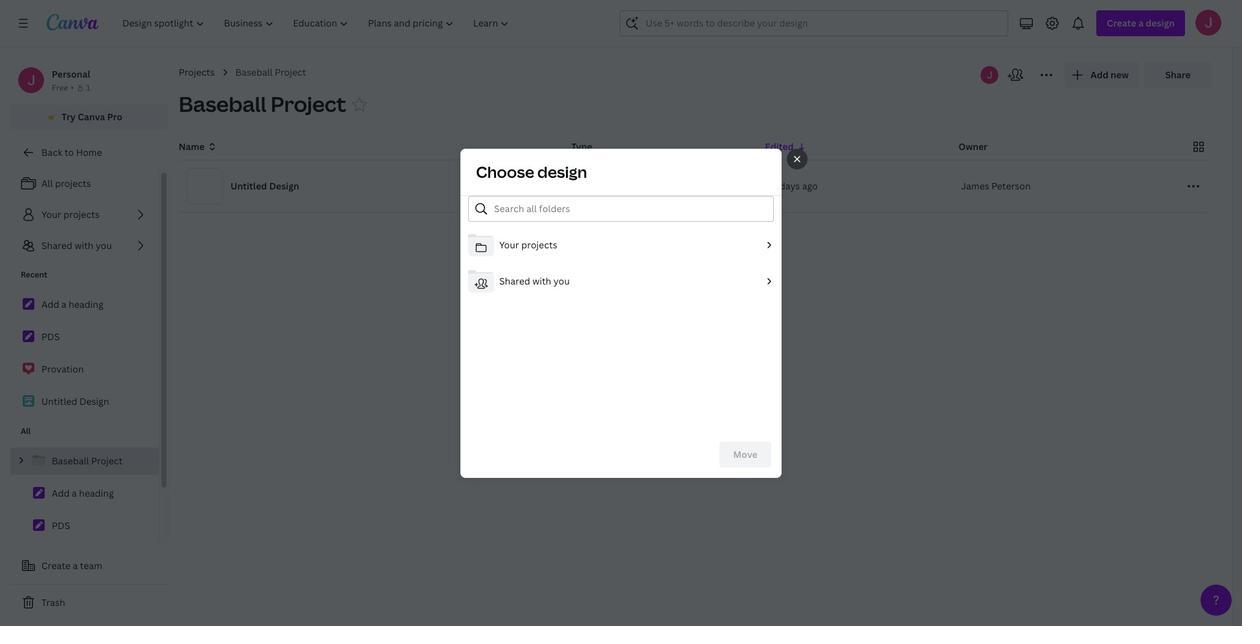 Task type: describe. For each thing, give the bounding box(es) containing it.
try canva pro
[[62, 111, 122, 123]]

project for the baseball project button
[[271, 90, 346, 118]]

baseball project for the baseball project button
[[179, 90, 346, 118]]

projects for your projects 'link'
[[64, 209, 100, 221]]

shared inside shared with you button
[[499, 275, 530, 287]]

trash link
[[10, 591, 168, 617]]

0 vertical spatial with
[[75, 240, 93, 252]]

to
[[65, 146, 74, 159]]

projects for all projects link
[[55, 177, 91, 190]]

your projects inside button
[[499, 239, 557, 251]]

all for all
[[21, 426, 31, 437]]

recent
[[21, 269, 47, 280]]

1 vertical spatial baseball project link
[[10, 448, 159, 475]]

name
[[179, 141, 205, 153]]

baseball project for the baseball project link to the top
[[235, 66, 306, 78]]

provation link
[[10, 356, 159, 383]]

list containing all projects
[[10, 171, 159, 259]]

1 vertical spatial add
[[52, 488, 70, 500]]

a inside button
[[73, 560, 78, 572]]

shared inside shared with you link
[[41, 240, 72, 252]]

canva
[[78, 111, 105, 123]]

share
[[1165, 69, 1191, 81]]

trash
[[41, 597, 65, 609]]

choose design
[[476, 161, 587, 182]]

create a team button
[[10, 554, 168, 580]]

list containing add a heading
[[10, 291, 159, 416]]

try canva pro button
[[10, 105, 168, 130]]

home
[[76, 146, 102, 159]]

shared with you link
[[10, 233, 159, 259]]

untitled design inside "list"
[[41, 396, 109, 408]]

free •
[[52, 82, 74, 93]]

your projects button
[[468, 232, 774, 261]]

1 vertical spatial add a heading
[[52, 488, 114, 500]]

doc
[[574, 180, 591, 192]]

1 vertical spatial untitled
[[41, 396, 77, 408]]

•
[[71, 82, 74, 93]]

your projects inside 'link'
[[41, 209, 100, 221]]

james
[[961, 180, 989, 192]]

design
[[537, 161, 587, 182]]

pro
[[107, 111, 122, 123]]

provation
[[41, 363, 84, 376]]

james peterson
[[961, 180, 1031, 192]]

back to home
[[41, 146, 102, 159]]

try
[[62, 111, 76, 123]]

edited button
[[765, 140, 807, 154]]

baseball inside button
[[179, 90, 266, 118]]

2 vertical spatial project
[[91, 455, 123, 468]]

1 add a heading link from the top
[[10, 291, 159, 319]]

name button
[[179, 140, 218, 154]]



Task type: locate. For each thing, give the bounding box(es) containing it.
1 horizontal spatial untitled
[[231, 180, 267, 192]]

add a heading
[[41, 299, 103, 311], [52, 488, 114, 500]]

2 vertical spatial baseball project
[[52, 455, 123, 468]]

pds link
[[10, 324, 159, 351], [10, 513, 159, 540]]

1 vertical spatial projects
[[64, 209, 100, 221]]

ago
[[802, 180, 818, 192]]

back to home link
[[10, 140, 168, 166]]

your projects
[[41, 209, 100, 221], [499, 239, 557, 251]]

add
[[41, 299, 59, 311], [52, 488, 70, 500]]

2 vertical spatial baseball
[[52, 455, 89, 468]]

share button
[[1144, 62, 1212, 88]]

2 vertical spatial a
[[73, 560, 78, 572]]

0 vertical spatial a
[[61, 299, 66, 311]]

1 vertical spatial you
[[554, 275, 570, 287]]

1 horizontal spatial with
[[532, 275, 551, 287]]

0 horizontal spatial design
[[79, 396, 109, 408]]

back
[[41, 146, 62, 159]]

1 horizontal spatial baseball project link
[[235, 65, 306, 80]]

heading
[[69, 299, 103, 311], [79, 488, 114, 500]]

projects link
[[179, 65, 215, 80]]

0 vertical spatial your
[[41, 209, 61, 221]]

None search field
[[620, 10, 1009, 36]]

0 vertical spatial add
[[41, 299, 59, 311]]

pds link up "provation" link
[[10, 324, 159, 351]]

pds up provation
[[41, 331, 60, 343]]

1 vertical spatial add a heading link
[[10, 481, 159, 508]]

your
[[41, 209, 61, 221], [499, 239, 519, 251]]

0 horizontal spatial your projects
[[41, 209, 100, 221]]

shared with you button
[[468, 268, 774, 297]]

project
[[275, 66, 306, 78], [271, 90, 346, 118], [91, 455, 123, 468]]

top level navigation element
[[114, 10, 520, 36]]

1 vertical spatial a
[[72, 488, 77, 500]]

1 horizontal spatial shared
[[499, 275, 530, 287]]

1 vertical spatial project
[[271, 90, 346, 118]]

0 vertical spatial shared with you
[[41, 240, 112, 252]]

1 vertical spatial your
[[499, 239, 519, 251]]

edited
[[765, 141, 794, 153]]

0 horizontal spatial your
[[41, 209, 61, 221]]

a
[[61, 299, 66, 311], [72, 488, 77, 500], [73, 560, 78, 572]]

0 vertical spatial shared
[[41, 240, 72, 252]]

your inside 'link'
[[41, 209, 61, 221]]

1 vertical spatial shared
[[499, 275, 530, 287]]

baseball down projects link
[[179, 90, 266, 118]]

0 horizontal spatial baseball project link
[[10, 448, 159, 475]]

2 add a heading link from the top
[[10, 481, 159, 508]]

0 vertical spatial all
[[41, 177, 53, 190]]

1 vertical spatial baseball
[[179, 90, 266, 118]]

1 vertical spatial design
[[79, 396, 109, 408]]

1 horizontal spatial your projects
[[499, 239, 557, 251]]

0 horizontal spatial you
[[96, 240, 112, 252]]

1 vertical spatial all
[[21, 426, 31, 437]]

1 vertical spatial shared with you
[[499, 275, 570, 287]]

0 vertical spatial baseball project
[[235, 66, 306, 78]]

0 vertical spatial add a heading link
[[10, 291, 159, 319]]

pds for first pds link from the bottom of the page
[[52, 520, 70, 532]]

1 pds link from the top
[[10, 324, 159, 351]]

projects
[[55, 177, 91, 190], [64, 209, 100, 221], [521, 239, 557, 251]]

0 horizontal spatial shared
[[41, 240, 72, 252]]

your projects link
[[10, 202, 159, 228]]

1 vertical spatial your projects
[[499, 239, 557, 251]]

1 vertical spatial pds link
[[10, 513, 159, 540]]

1 vertical spatial untitled design
[[41, 396, 109, 408]]

shared with you inside button
[[499, 275, 570, 287]]

baseball up the baseball project button
[[235, 66, 273, 78]]

0 vertical spatial untitled design
[[231, 180, 299, 192]]

1 vertical spatial pds
[[52, 520, 70, 532]]

baseball project link
[[235, 65, 306, 80], [10, 448, 159, 475]]

0 horizontal spatial untitled
[[41, 396, 77, 408]]

untitled design
[[231, 180, 299, 192], [41, 396, 109, 408]]

team
[[80, 560, 102, 572]]

type
[[571, 141, 592, 153]]

2 pds link from the top
[[10, 513, 159, 540]]

untitled design link
[[10, 389, 159, 416]]

21 days ago
[[768, 180, 818, 192]]

pds for 2nd pds link from the bottom of the page
[[41, 331, 60, 343]]

pds
[[41, 331, 60, 343], [52, 520, 70, 532]]

you
[[96, 240, 112, 252], [554, 275, 570, 287]]

you inside button
[[554, 275, 570, 287]]

2 vertical spatial projects
[[521, 239, 557, 251]]

your inside button
[[499, 239, 519, 251]]

move button
[[720, 442, 771, 468]]

0 vertical spatial project
[[275, 66, 306, 78]]

list
[[10, 171, 159, 259], [460, 227, 782, 300], [10, 291, 159, 416], [10, 448, 159, 605]]

baseball project link down "untitled design" link at the left of the page
[[10, 448, 159, 475]]

0 horizontal spatial shared with you
[[41, 240, 112, 252]]

0 vertical spatial add a heading
[[41, 299, 103, 311]]

1 horizontal spatial you
[[554, 275, 570, 287]]

1 horizontal spatial untitled design
[[231, 180, 299, 192]]

1
[[86, 82, 90, 93]]

baseball
[[235, 66, 273, 78], [179, 90, 266, 118], [52, 455, 89, 468]]

1 horizontal spatial design
[[269, 180, 299, 192]]

0 vertical spatial baseball project link
[[235, 65, 306, 80]]

create a team
[[41, 560, 102, 572]]

baseball project link up the baseball project button
[[235, 65, 306, 80]]

1 horizontal spatial shared with you
[[499, 275, 570, 287]]

0 vertical spatial design
[[269, 180, 299, 192]]

1 horizontal spatial your
[[499, 239, 519, 251]]

personal
[[52, 68, 90, 80]]

0 horizontal spatial with
[[75, 240, 93, 252]]

list containing your projects
[[460, 227, 782, 300]]

projects inside your projects button
[[521, 239, 557, 251]]

1 vertical spatial with
[[532, 275, 551, 287]]

0 vertical spatial heading
[[69, 299, 103, 311]]

untitled
[[231, 180, 267, 192], [41, 396, 77, 408]]

shared with you
[[41, 240, 112, 252], [499, 275, 570, 287]]

create
[[41, 560, 71, 572]]

move
[[733, 448, 758, 461]]

0 vertical spatial baseball
[[235, 66, 273, 78]]

with
[[75, 240, 93, 252], [532, 275, 551, 287]]

project for the baseball project link to the top
[[275, 66, 306, 78]]

all
[[41, 177, 53, 190], [21, 426, 31, 437]]

projects inside all projects link
[[55, 177, 91, 190]]

project inside button
[[271, 90, 346, 118]]

design
[[269, 180, 299, 192], [79, 396, 109, 408]]

all projects link
[[10, 171, 159, 197]]

pds link up team
[[10, 513, 159, 540]]

choose
[[476, 161, 534, 182]]

free
[[52, 82, 68, 93]]

0 horizontal spatial all
[[21, 426, 31, 437]]

0 vertical spatial untitled
[[231, 180, 267, 192]]

21
[[768, 180, 777, 192]]

baseball project
[[235, 66, 306, 78], [179, 90, 346, 118], [52, 455, 123, 468]]

list containing baseball project
[[10, 448, 159, 605]]

Search all folders search field
[[494, 197, 765, 221]]

owner
[[959, 141, 988, 153]]

shared
[[41, 240, 72, 252], [499, 275, 530, 287]]

add a heading link
[[10, 291, 159, 319], [10, 481, 159, 508]]

projects inside your projects 'link'
[[64, 209, 100, 221]]

projects
[[179, 66, 215, 78]]

pds up create
[[52, 520, 70, 532]]

0 vertical spatial projects
[[55, 177, 91, 190]]

baseball project button
[[179, 90, 346, 119]]

days
[[780, 180, 800, 192]]

baseball down "untitled design" link at the left of the page
[[52, 455, 89, 468]]

0 vertical spatial your projects
[[41, 209, 100, 221]]

with inside button
[[532, 275, 551, 287]]

0 vertical spatial you
[[96, 240, 112, 252]]

peterson
[[992, 180, 1031, 192]]

1 vertical spatial heading
[[79, 488, 114, 500]]

1 horizontal spatial all
[[41, 177, 53, 190]]

1 vertical spatial baseball project
[[179, 90, 346, 118]]

0 vertical spatial pds
[[41, 331, 60, 343]]

0 horizontal spatial untitled design
[[41, 396, 109, 408]]

0 vertical spatial pds link
[[10, 324, 159, 351]]

all for all projects
[[41, 177, 53, 190]]

all projects
[[41, 177, 91, 190]]



Task type: vqa. For each thing, say whether or not it's contained in the screenshot.
File dropdown button
no



